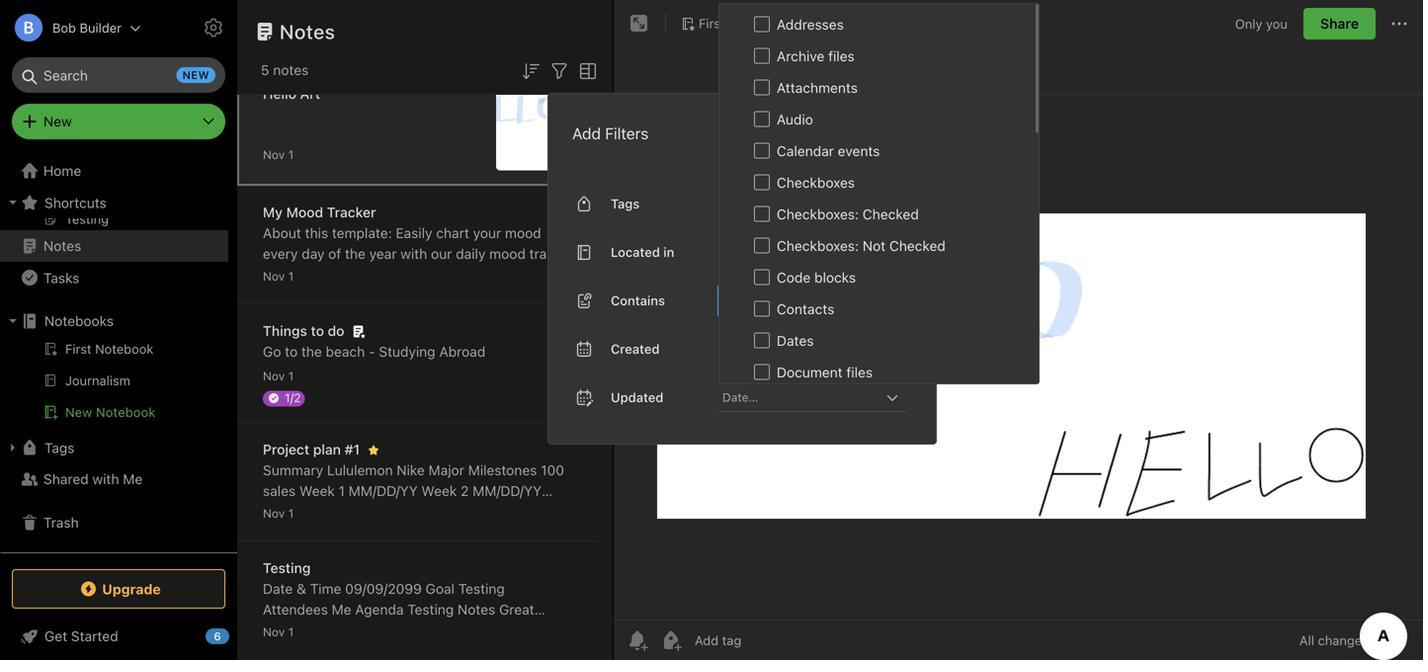 Task type: locate. For each thing, give the bounding box(es) containing it.
each
[[378, 266, 409, 283]]

2 down nike
[[412, 524, 420, 541]]

change
[[477, 266, 524, 283]]

0 vertical spatial testing
[[263, 560, 311, 576]]

dates
[[777, 333, 814, 349]]

me down time
[[332, 601, 351, 618]]

saved
[[1372, 633, 1407, 648]]

checkboxes: down checkboxes
[[777, 206, 859, 222]]

new up tags "button"
[[65, 405, 92, 420]]

task
[[336, 524, 365, 541], [379, 524, 408, 541], [424, 524, 453, 541], [469, 524, 498, 541]]

chart
[[436, 225, 469, 241]]

nov up the cell
[[263, 269, 285, 283]]

items
[[307, 622, 342, 638]]

1 up the mood
[[288, 148, 294, 162]]

2 vertical spatial to
[[285, 343, 298, 360]]

Select95 checkbox
[[754, 16, 770, 32]]

add
[[572, 124, 601, 143]]

attendees
[[263, 601, 328, 618]]

1 vertical spatial 3
[[456, 524, 465, 541]]

2 nov 1 from the top
[[263, 269, 294, 283]]

0 vertical spatial notebook
[[729, 16, 787, 31]]

0 horizontal spatial 3
[[302, 504, 311, 520]]

nov down sales
[[263, 507, 285, 520]]

out
[[339, 643, 360, 659]]

4 down major
[[426, 504, 435, 520]]

attachments
[[777, 80, 858, 96]]

notes down action
[[263, 643, 298, 659]]

add tag image
[[659, 629, 683, 652]]

notebook up select96 'option'
[[729, 16, 787, 31]]

2 down major
[[461, 483, 469, 499]]

2 horizontal spatial the
[[528, 266, 548, 283]]

checkboxes: for checkboxes: not checked
[[777, 238, 859, 254]]

1 vertical spatial files
[[847, 364, 873, 381]]

to left the do
[[311, 323, 324, 339]]

1 vertical spatial tags
[[44, 440, 75, 456]]

1 horizontal spatial meeting
[[513, 622, 564, 638]]

1
[[288, 148, 294, 162], [288, 269, 294, 283], [288, 369, 294, 383], [339, 483, 345, 499], [288, 507, 294, 520], [369, 524, 375, 541], [288, 625, 294, 639]]

4 left le...
[[502, 524, 510, 541]]

1 vertical spatial new
[[65, 405, 92, 420]]

cell
[[263, 287, 285, 303]]

mood up change
[[489, 246, 526, 262]]

notes up hello art
[[273, 62, 309, 78]]

Help and Learning task checklist field
[[0, 621, 237, 652]]

me down tags "button"
[[123, 471, 143, 487]]

0 vertical spatial to
[[460, 266, 473, 283]]

1 up 09/09/2099
[[369, 524, 375, 541]]

checked
[[863, 206, 919, 222], [889, 238, 946, 254]]

2 vertical spatial the
[[301, 343, 322, 360]]

tags up "shared"
[[44, 440, 75, 456]]

notebook inside group
[[96, 405, 156, 420]]

shortcuts button
[[0, 187, 228, 218]]

0 horizontal spatial notebook
[[96, 405, 156, 420]]

add a reminder image
[[626, 629, 649, 652]]

files for document files
[[847, 364, 873, 381]]

to right go
[[285, 343, 298, 360]]

0 horizontal spatial to
[[285, 343, 298, 360]]

0 vertical spatial files
[[828, 48, 855, 64]]

notes up 5 notes on the left
[[280, 20, 335, 43]]

testing up status
[[407, 601, 454, 618]]

goal
[[426, 581, 455, 597]]

0 vertical spatial meeting
[[513, 622, 564, 638]]

bob builder
[[52, 20, 122, 35]]

new notebook
[[65, 405, 156, 420]]

the
[[345, 246, 366, 262], [528, 266, 548, 283], [301, 343, 322, 360]]

0 vertical spatial mood
[[505, 225, 541, 241]]

week down sales
[[263, 504, 298, 520]]

Select97 checkbox
[[754, 79, 770, 95]]

files up date picker field
[[847, 364, 873, 381]]

notebook for new notebook
[[96, 405, 156, 420]]

calendar events
[[777, 143, 880, 159]]

and
[[458, 643, 482, 659]]

first notebook
[[699, 16, 787, 31]]

1 horizontal spatial me
[[332, 601, 351, 618]]

1 horizontal spatial the
[[345, 246, 366, 262]]

1 vertical spatial testing
[[458, 581, 505, 597]]

addresses
[[777, 16, 844, 33]]

document files
[[777, 364, 873, 381]]

5 notes
[[261, 62, 309, 78]]

to down daily
[[460, 266, 473, 283]]

with down tags "button"
[[92, 471, 119, 487]]

er
[[263, 246, 568, 283]]

tags up located
[[611, 196, 640, 211]]

0 horizontal spatial me
[[123, 471, 143, 487]]

1 up 1/2
[[288, 369, 294, 383]]

1 down sales
[[288, 507, 294, 520]]

new up home
[[43, 113, 72, 129]]

nike
[[397, 462, 425, 478]]

studying
[[379, 343, 435, 360]]

0 vertical spatial with
[[401, 246, 427, 262]]

track
[[529, 246, 568, 262]]

about
[[263, 225, 301, 241]]

the down track
[[528, 266, 548, 283]]

3 down summary
[[302, 504, 311, 520]]

more actions image
[[1388, 12, 1411, 36]]

1 checkboxes: from the top
[[777, 206, 859, 222]]

3 task from the left
[[424, 524, 453, 541]]

tracker
[[327, 204, 376, 220]]

date
[[263, 581, 293, 597]]

0 horizontal spatial tags
[[44, 440, 75, 456]]

you
[[1266, 16, 1288, 31]]

4 nov from the top
[[263, 507, 285, 520]]

0 vertical spatial checkboxes:
[[777, 206, 859, 222]]

nov 1 up my
[[263, 148, 294, 162]]

3 down major
[[456, 524, 465, 541]]

row group containing addresses
[[720, 4, 1036, 660]]

2 vertical spatial notes
[[458, 601, 495, 618]]

note window element
[[614, 0, 1423, 660]]

1 horizontal spatial 5
[[551, 504, 559, 520]]

5 inside summary lululemon nike major milestones 100 sales week 1 mm/dd/yy week 2 mm/dd/yy week 3 mm/dd/yy week 4 mm/dd/yy week 5 mm/dd/yy task 1 task 2 task 3 task 4 le...
[[551, 504, 559, 520]]

checked up not at the right top of the page
[[863, 206, 919, 222]]

contains
[[611, 293, 665, 308]]

updated
[[611, 390, 664, 405]]

1 vertical spatial notebook
[[96, 405, 156, 420]]

1 vertical spatial me
[[332, 601, 351, 618]]

4 nov 1 from the top
[[263, 507, 294, 520]]

100
[[541, 462, 564, 478]]

new notebook button
[[0, 400, 228, 424]]

1 vertical spatial checked
[[889, 238, 946, 254]]

notebook up tags "button"
[[96, 405, 156, 420]]

new inside popup button
[[43, 113, 72, 129]]

task up time
[[336, 524, 365, 541]]

checked right not at the right top of the page
[[889, 238, 946, 254]]

1 vertical spatial notes
[[43, 238, 81, 254]]

0 horizontal spatial 5
[[261, 62, 269, 78]]

me inside testing date & time 09/09/2099 goal testing attendees me agenda testing notes great action items assignee status clean up meeting notes send out meeting notes and actio...
[[332, 601, 351, 618]]

1 down every
[[288, 269, 294, 283]]

all
[[1300, 633, 1315, 648]]

2
[[461, 483, 469, 499], [412, 524, 420, 541]]

1 horizontal spatial notes
[[280, 20, 335, 43]]

0 vertical spatial new
[[43, 113, 72, 129]]

2 nov from the top
[[263, 269, 285, 283]]

tags inside "button"
[[44, 440, 75, 456]]

great
[[499, 601, 534, 618]]

2 task from the left
[[379, 524, 408, 541]]

meeting down the great
[[513, 622, 564, 638]]

builder
[[80, 20, 122, 35]]

1 vertical spatial meeting
[[363, 643, 415, 659]]

0 vertical spatial 4
[[426, 504, 435, 520]]

mood up track
[[505, 225, 541, 241]]

2 horizontal spatial notes
[[458, 601, 495, 618]]

1 horizontal spatial notebook
[[729, 16, 787, 31]]

5 down 100
[[551, 504, 559, 520]]

0 horizontal spatial 2
[[412, 524, 420, 541]]

with inside about this template: easily chart your mood every day of the year with our daily mood track er template. click each square to change the cell background accordin...
[[401, 246, 427, 262]]

nov 1 down go
[[263, 369, 294, 383]]

expand notebooks image
[[5, 313, 21, 329]]

meeting down assignee
[[363, 643, 415, 659]]

first
[[699, 16, 725, 31]]

1 vertical spatial with
[[92, 471, 119, 487]]

testing up the great
[[458, 581, 505, 597]]

nov 1 down sales
[[263, 507, 294, 520]]

notes down status
[[419, 643, 454, 659]]

5 nov 1 from the top
[[263, 625, 294, 639]]

date…
[[723, 390, 758, 404]]

events
[[838, 143, 880, 159]]

new button
[[12, 104, 225, 139]]

checkboxes: up code blocks
[[777, 238, 859, 254]]

settings image
[[202, 16, 225, 40]]

with
[[401, 246, 427, 262], [92, 471, 119, 487]]

home link
[[0, 155, 237, 187]]

0 vertical spatial 2
[[461, 483, 469, 499]]

1 vertical spatial 2
[[412, 524, 420, 541]]

the down things to do
[[301, 343, 322, 360]]

task up "goal"
[[424, 524, 453, 541]]

tasks button
[[0, 262, 228, 294]]

1 vertical spatial mood
[[489, 246, 526, 262]]

0 horizontal spatial the
[[301, 343, 322, 360]]

notes
[[273, 62, 309, 78], [263, 643, 298, 659], [419, 643, 454, 659]]

0 horizontal spatial notes
[[43, 238, 81, 254]]

week down major
[[422, 483, 457, 499]]

to inside about this template: easily chart your mood every day of the year with our daily mood track er template. click each square to change the cell background accordin...
[[460, 266, 473, 283]]

me
[[123, 471, 143, 487], [332, 601, 351, 618]]

checkboxes
[[777, 174, 855, 191]]

daily
[[456, 246, 486, 262]]

located
[[611, 245, 660, 259]]

1 vertical spatial to
[[311, 323, 324, 339]]

task left le...
[[469, 524, 498, 541]]

1 horizontal spatial testing
[[407, 601, 454, 618]]

group
[[0, 59, 228, 238]]

2 horizontal spatial to
[[460, 266, 473, 283]]

thumbnail image
[[496, 84, 583, 170]]

new inside button
[[65, 405, 92, 420]]

blocks
[[814, 269, 856, 286]]

1 vertical spatial checkboxes:
[[777, 238, 859, 254]]

1 vertical spatial 4
[[502, 524, 510, 541]]

2 horizontal spatial testing
[[458, 581, 505, 597]]

3
[[302, 504, 311, 520], [456, 524, 465, 541]]

share button
[[1304, 8, 1376, 40]]

nov up my
[[263, 148, 285, 162]]

1 horizontal spatial tags
[[611, 196, 640, 211]]

add filters
[[572, 124, 649, 143]]

Search text field
[[26, 57, 212, 93]]

get started
[[44, 628, 118, 644]]

nov 1 down 'attendees'
[[263, 625, 294, 639]]

0 vertical spatial tags
[[611, 196, 640, 211]]

1 horizontal spatial with
[[401, 246, 427, 262]]

5 up hello
[[261, 62, 269, 78]]

upgrade button
[[12, 569, 225, 609]]

Sort options field
[[519, 57, 543, 83]]

my
[[263, 204, 283, 220]]

nov 1 for date & time 09/09/2099 goal testing attendees me agenda testing notes great action items assignee status clean up meeting notes send out meeting notes and actio...
[[263, 625, 294, 639]]

new
[[43, 113, 72, 129], [65, 405, 92, 420]]

5 nov from the top
[[263, 625, 285, 639]]

1 horizontal spatial 3
[[456, 524, 465, 541]]

notes up clean
[[458, 601, 495, 618]]

the right of
[[345, 246, 366, 262]]

tree containing home
[[0, 28, 237, 552]]

tree
[[0, 28, 237, 552]]

task up 09/09/2099
[[379, 524, 408, 541]]

1 vertical spatial 5
[[551, 504, 559, 520]]

0 horizontal spatial with
[[92, 471, 119, 487]]

0 horizontal spatial testing
[[263, 560, 311, 576]]

year
[[369, 246, 397, 262]]

nov 1 up the cell
[[263, 269, 294, 283]]

notes up the 'tasks'
[[43, 238, 81, 254]]

checkboxes:
[[777, 206, 859, 222], [777, 238, 859, 254]]

nov down 'attendees'
[[263, 625, 285, 639]]

testing date & time 09/09/2099 goal testing attendees me agenda testing notes great action items assignee status clean up meeting notes send out meeting notes and actio...
[[263, 560, 564, 659]]

row group
[[720, 4, 1036, 660]]

started
[[71, 628, 118, 644]]

nov down go
[[263, 369, 285, 383]]

my mood tracker
[[263, 204, 376, 220]]

nov for summary lululemon nike major milestones 100 sales week 1 mm/dd/yy week 2 mm/dd/yy week 3 mm/dd/yy week 4 mm/dd/yy week 5 mm/dd/yy task 1 task 2 task 3 task 4 le...
[[263, 507, 285, 520]]

1 horizontal spatial 2
[[461, 483, 469, 499]]

easily
[[396, 225, 432, 241]]

files up attachments
[[828, 48, 855, 64]]

testing up date
[[263, 560, 311, 576]]

1 down the lululemon
[[339, 483, 345, 499]]

2 checkboxes: from the top
[[777, 238, 859, 254]]

notebook inside the 'note window' element
[[729, 16, 787, 31]]

contacts
[[777, 301, 835, 317]]

1 nov from the top
[[263, 148, 285, 162]]

1 horizontal spatial to
[[311, 323, 324, 339]]

0 vertical spatial me
[[123, 471, 143, 487]]

shared
[[43, 471, 89, 487]]

mood
[[505, 225, 541, 241], [489, 246, 526, 262]]

your
[[473, 225, 501, 241]]

nov 1 for about this template: easily chart your mood every day of the year with our daily mood track er template. click each square to change the cell background accordin...
[[263, 269, 294, 283]]

archive files
[[777, 48, 855, 64]]

View options field
[[571, 57, 600, 83]]

files
[[828, 48, 855, 64], [847, 364, 873, 381]]

tags
[[611, 196, 640, 211], [44, 440, 75, 456]]

calendar
[[777, 143, 834, 159]]

with down easily
[[401, 246, 427, 262]]

new for new notebook
[[65, 405, 92, 420]]

notes inside 'link'
[[43, 238, 81, 254]]

shared with me
[[43, 471, 143, 487]]

0 vertical spatial 5
[[261, 62, 269, 78]]

tags button
[[0, 432, 228, 464]]



Task type: describe. For each thing, give the bounding box(es) containing it.
background
[[289, 287, 365, 303]]

1 task from the left
[[336, 524, 365, 541]]

filters
[[605, 124, 649, 143]]

Select101 checkbox
[[754, 206, 770, 222]]

things to do
[[263, 323, 344, 339]]

0 vertical spatial the
[[345, 246, 366, 262]]

time
[[310, 581, 341, 597]]

actio...
[[486, 643, 529, 659]]

Note Editor text field
[[614, 95, 1423, 620]]

 input text field
[[721, 286, 881, 314]]

project
[[263, 441, 309, 458]]

4 task from the left
[[469, 524, 498, 541]]

expand tags image
[[5, 440, 21, 456]]

shared with me link
[[0, 464, 228, 495]]

new notebook group
[[0, 337, 228, 432]]

up
[[493, 622, 509, 638]]

things
[[263, 323, 307, 339]]

Add filters field
[[548, 57, 571, 83]]

Add tag field
[[693, 632, 841, 649]]

to for the
[[285, 343, 298, 360]]

1 down 'attendees'
[[288, 625, 294, 639]]

archive
[[777, 48, 825, 64]]

0 horizontal spatial meeting
[[363, 643, 415, 659]]

sales
[[263, 483, 296, 499]]

expand note image
[[628, 12, 651, 36]]

1 horizontal spatial 4
[[502, 524, 510, 541]]

notebook for first notebook
[[729, 16, 787, 31]]

week down summary
[[299, 483, 335, 499]]

clean
[[453, 622, 489, 638]]

notes inside testing date & time 09/09/2099 goal testing attendees me agenda testing notes great action items assignee status clean up meeting notes send out meeting notes and actio...
[[458, 601, 495, 618]]

Select103 checkbox
[[754, 269, 770, 285]]

 Date picker field
[[719, 383, 924, 412]]

new for new
[[43, 113, 72, 129]]

le...
[[514, 524, 541, 541]]

3 nov from the top
[[263, 369, 285, 383]]

Select104 checkbox
[[754, 301, 770, 317]]

hello
[[263, 85, 296, 102]]

our
[[431, 246, 452, 262]]

0 horizontal spatial 4
[[426, 504, 435, 520]]

lululemon
[[327, 462, 393, 478]]

home
[[43, 163, 81, 179]]

major
[[429, 462, 464, 478]]

&
[[297, 581, 306, 597]]

nov 1 for summary lululemon nike major milestones 100 sales week 1 mm/dd/yy week 2 mm/dd/yy week 3 mm/dd/yy week 4 mm/dd/yy week 5 mm/dd/yy task 1 task 2 task 3 task 4 le...
[[263, 507, 294, 520]]

changes
[[1318, 633, 1369, 648]]

code
[[777, 269, 811, 286]]

Select105 checkbox
[[754, 332, 770, 348]]

week down nike
[[387, 504, 423, 520]]

2 vertical spatial testing
[[407, 601, 454, 618]]

all changes saved
[[1300, 633, 1407, 648]]

upgrade
[[102, 581, 161, 597]]

0 vertical spatial notes
[[280, 20, 335, 43]]

go
[[263, 343, 281, 360]]

Select102 checkbox
[[754, 238, 770, 253]]

Select100 checkbox
[[754, 174, 770, 190]]

audio
[[777, 111, 813, 128]]

Contains field
[[719, 286, 906, 315]]

shortcuts
[[44, 194, 107, 211]]

every
[[263, 246, 298, 262]]

notebooks
[[44, 313, 114, 329]]

beach
[[326, 343, 365, 360]]

Select99 checkbox
[[754, 143, 770, 158]]

week up le...
[[512, 504, 547, 520]]

Select96 checkbox
[[754, 48, 770, 64]]

Select106 checkbox
[[754, 364, 770, 380]]

new
[[182, 69, 210, 82]]

this
[[305, 225, 328, 241]]

1/2
[[285, 391, 301, 405]]

created
[[611, 342, 660, 356]]

day
[[302, 246, 325, 262]]

with inside shared with me link
[[92, 471, 119, 487]]

6
[[214, 630, 221, 643]]

3 nov 1 from the top
[[263, 369, 294, 383]]

checkboxes: for checkboxes: checked
[[777, 206, 859, 222]]

to for do
[[311, 323, 324, 339]]

add filters image
[[548, 59, 571, 83]]

get
[[44, 628, 67, 644]]

checkboxes: checked
[[777, 206, 919, 222]]

hello art
[[263, 85, 320, 102]]

More actions field
[[1388, 8, 1411, 40]]

1 vertical spatial the
[[528, 266, 548, 283]]

tasks
[[43, 270, 79, 286]]

summary lululemon nike major milestones 100 sales week 1 mm/dd/yy week 2 mm/dd/yy week 3 mm/dd/yy week 4 mm/dd/yy week 5 mm/dd/yy task 1 task 2 task 3 task 4 le...
[[263, 462, 564, 541]]

about this template: easily chart your mood every day of the year with our daily mood track er template. click each square to change the cell background accordin...
[[263, 225, 568, 303]]

accordin...
[[368, 287, 435, 303]]

09/09/2099
[[345, 581, 422, 597]]

only you
[[1235, 16, 1288, 31]]

new search field
[[26, 57, 215, 93]]

nov for about this template: easily chart your mood every day of the year with our daily mood track er template. click each square to change the cell background accordin...
[[263, 269, 285, 283]]

template.
[[280, 266, 340, 283]]

click to collapse image
[[230, 624, 245, 647]]

do
[[328, 323, 344, 339]]

action
[[263, 622, 304, 638]]

bob
[[52, 20, 76, 35]]

click
[[343, 266, 375, 283]]

milestones
[[468, 462, 537, 478]]

files for archive files
[[828, 48, 855, 64]]

share
[[1320, 15, 1359, 32]]

Select98 checkbox
[[754, 111, 770, 127]]

-
[[369, 343, 375, 360]]

code blocks
[[777, 269, 856, 286]]

0 vertical spatial 3
[[302, 504, 311, 520]]

nov for date & time 09/09/2099 goal testing attendees me agenda testing notes great action items assignee status clean up meeting notes send out meeting notes and actio...
[[263, 625, 285, 639]]

status
[[408, 622, 449, 638]]

Account field
[[0, 8, 141, 47]]

art
[[300, 85, 320, 102]]

0 vertical spatial checked
[[863, 206, 919, 222]]

1 nov 1 from the top
[[263, 148, 294, 162]]

checkboxes: not checked
[[777, 238, 946, 254]]

in
[[664, 245, 674, 259]]

assignee
[[346, 622, 404, 638]]

#1
[[345, 441, 360, 458]]

notes link
[[0, 230, 228, 262]]

project plan #1
[[263, 441, 360, 458]]



Task type: vqa. For each thing, say whether or not it's contained in the screenshot.
Only
yes



